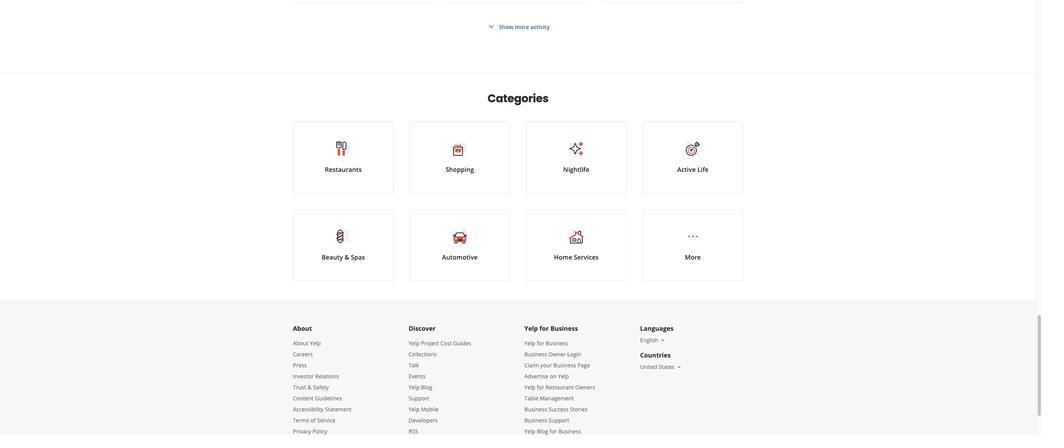 Task type: vqa. For each thing, say whether or not it's contained in the screenshot.
& within 'About Yelp Careers Press Investor Relations Trust & Safety Content Guidelines Accessibility Statement Terms of Service'
yes



Task type: locate. For each thing, give the bounding box(es) containing it.
1 vertical spatial &
[[308, 384, 312, 392]]

about yelp careers press investor relations trust & safety content guidelines accessibility statement terms of service
[[293, 340, 352, 425]]

&
[[345, 253, 349, 262], [308, 384, 312, 392]]

0 horizontal spatial 16 chevron down v2 image
[[660, 338, 667, 344]]

restaurants link
[[293, 122, 394, 194]]

talk
[[409, 362, 419, 370]]

yelp right "on"
[[558, 373, 569, 381]]

category navigation section navigation
[[285, 73, 752, 301]]

16 chevron down v2 image inside english dropdown button
[[660, 338, 667, 344]]

yelp for business business owner login claim your business page advertise on yelp yelp for restaurant owners table management business success stories business support
[[525, 340, 596, 425]]

about
[[293, 325, 312, 333], [293, 340, 309, 347]]

beauty
[[322, 253, 343, 262]]

active life link
[[643, 122, 744, 194]]

talk link
[[409, 362, 419, 370]]

advertise on yelp link
[[525, 373, 569, 381]]

16 chevron down v2 image right states
[[677, 364, 683, 371]]

support inside yelp project cost guides collections talk events yelp blog support yelp mobile developers
[[409, 395, 430, 403]]

collections
[[409, 351, 437, 359]]

0 vertical spatial &
[[345, 253, 349, 262]]

1 about from the top
[[293, 325, 312, 333]]

accessibility
[[293, 406, 324, 414]]

yelp down support link
[[409, 406, 420, 414]]

careers
[[293, 351, 313, 359]]

1 vertical spatial for
[[537, 340, 545, 347]]

active
[[678, 165, 696, 174]]

explore recent activity section section
[[287, 0, 750, 72]]

statement
[[325, 406, 352, 414]]

your
[[541, 362, 552, 370]]

2 about from the top
[[293, 340, 309, 347]]

for up business owner login link
[[537, 340, 545, 347]]

claim
[[525, 362, 539, 370]]

beauty & spas link
[[293, 210, 394, 282]]

16 chevron down v2 image inside the united states popup button
[[677, 364, 683, 371]]

on
[[550, 373, 557, 381]]

yelp for restaurant owners link
[[525, 384, 596, 392]]

for for yelp for business
[[540, 325, 549, 333]]

& right the trust
[[308, 384, 312, 392]]

table
[[525, 395, 539, 403]]

yelp up 'collections' at the bottom
[[409, 340, 420, 347]]

0 horizontal spatial support
[[409, 395, 430, 403]]

support
[[409, 395, 430, 403], [549, 417, 570, 425]]

0 vertical spatial support
[[409, 395, 430, 403]]

for down the advertise
[[537, 384, 545, 392]]

1 vertical spatial 16 chevron down v2 image
[[677, 364, 683, 371]]

guides
[[454, 340, 471, 347]]

yelp
[[525, 325, 538, 333], [310, 340, 321, 347], [409, 340, 420, 347], [525, 340, 536, 347], [558, 373, 569, 381], [409, 384, 420, 392], [525, 384, 536, 392], [409, 406, 420, 414]]

business success stories link
[[525, 406, 588, 414]]

support down the success
[[549, 417, 570, 425]]

owner
[[549, 351, 566, 359]]

beauty & spas
[[322, 253, 365, 262]]

support inside yelp for business business owner login claim your business page advertise on yelp yelp for restaurant owners table management business success stories business support
[[549, 417, 570, 425]]

life
[[698, 165, 709, 174]]

16 chevron down v2 image down languages
[[660, 338, 667, 344]]

shopping
[[446, 165, 474, 174]]

1 horizontal spatial 16 chevron down v2 image
[[677, 364, 683, 371]]

0 vertical spatial 16 chevron down v2 image
[[660, 338, 667, 344]]

yelp for business
[[525, 325, 578, 333]]

1 vertical spatial support
[[549, 417, 570, 425]]

united
[[641, 364, 658, 371]]

claim your business page link
[[525, 362, 591, 370]]

english button
[[641, 337, 667, 344]]

nightlife
[[564, 165, 590, 174]]

1 vertical spatial about
[[293, 340, 309, 347]]

categories
[[488, 91, 549, 106]]

16 chevron down v2 image for countries
[[677, 364, 683, 371]]

yelp up claim on the bottom of page
[[525, 340, 536, 347]]

yelp blog link
[[409, 384, 433, 392]]

0 vertical spatial about
[[293, 325, 312, 333]]

about inside about yelp careers press investor relations trust & safety content guidelines accessibility statement terms of service
[[293, 340, 309, 347]]

& left the spas
[[345, 253, 349, 262]]

yelp inside about yelp careers press investor relations trust & safety content guidelines accessibility statement terms of service
[[310, 340, 321, 347]]

for
[[540, 325, 549, 333], [537, 340, 545, 347], [537, 384, 545, 392]]

table management link
[[525, 395, 574, 403]]

about up careers link
[[293, 340, 309, 347]]

mobile
[[421, 406, 439, 414]]

automotive
[[442, 253, 478, 262]]

1 horizontal spatial &
[[345, 253, 349, 262]]

accessibility statement link
[[293, 406, 352, 414]]

16 chevron down v2 image
[[660, 338, 667, 344], [677, 364, 683, 371]]

yelp up careers link
[[310, 340, 321, 347]]

support down yelp blog link
[[409, 395, 430, 403]]

2 vertical spatial for
[[537, 384, 545, 392]]

0 horizontal spatial &
[[308, 384, 312, 392]]

terms of service link
[[293, 417, 336, 425]]

automotive link
[[410, 210, 511, 282]]

home services link
[[526, 210, 627, 282]]

united states
[[641, 364, 675, 371]]

for up yelp for business link
[[540, 325, 549, 333]]

business
[[551, 325, 578, 333], [546, 340, 569, 347], [525, 351, 547, 359], [554, 362, 577, 370], [525, 406, 547, 414], [525, 417, 547, 425]]

terms
[[293, 417, 309, 425]]

shopping link
[[410, 122, 511, 194]]

0 vertical spatial for
[[540, 325, 549, 333]]

show
[[499, 23, 514, 31]]

show more activity button
[[487, 22, 550, 32]]

safety
[[313, 384, 329, 392]]

business support link
[[525, 417, 570, 425]]

united states button
[[641, 364, 683, 371]]

about up about yelp link
[[293, 325, 312, 333]]

1 horizontal spatial support
[[549, 417, 570, 425]]

show more activity
[[499, 23, 550, 31]]



Task type: describe. For each thing, give the bounding box(es) containing it.
stories
[[570, 406, 588, 414]]

trust
[[293, 384, 306, 392]]

languages
[[641, 325, 674, 333]]

careers link
[[293, 351, 313, 359]]

collections link
[[409, 351, 437, 359]]

support link
[[409, 395, 430, 403]]

activity
[[531, 23, 550, 31]]

more
[[685, 253, 701, 262]]

project
[[421, 340, 439, 347]]

yelp up yelp for business link
[[525, 325, 538, 333]]

press link
[[293, 362, 307, 370]]

investor relations link
[[293, 373, 339, 381]]

about for about yelp careers press investor relations trust & safety content guidelines accessibility statement terms of service
[[293, 340, 309, 347]]

about for about
[[293, 325, 312, 333]]

yelp up table
[[525, 384, 536, 392]]

24 chevron down v2 image
[[487, 22, 496, 32]]

for for yelp for business business owner login claim your business page advertise on yelp yelp for restaurant owners table management business success stories business support
[[537, 340, 545, 347]]

home
[[554, 253, 573, 262]]

restaurant
[[546, 384, 574, 392]]

owners
[[576, 384, 596, 392]]

restaurants
[[325, 165, 362, 174]]

management
[[540, 395, 574, 403]]

discover
[[409, 325, 436, 333]]

& inside the category navigation section "navigation"
[[345, 253, 349, 262]]

press
[[293, 362, 307, 370]]

business owner login link
[[525, 351, 582, 359]]

of
[[311, 417, 316, 425]]

nightlife link
[[526, 122, 627, 194]]

events
[[409, 373, 426, 381]]

yelp mobile link
[[409, 406, 439, 414]]

yelp down events link
[[409, 384, 420, 392]]

more
[[515, 23, 529, 31]]

cost
[[441, 340, 452, 347]]

16 chevron down v2 image for languages
[[660, 338, 667, 344]]

spas
[[351, 253, 365, 262]]

events link
[[409, 373, 426, 381]]

states
[[659, 364, 675, 371]]

login
[[568, 351, 582, 359]]

page
[[578, 362, 591, 370]]

investor
[[293, 373, 314, 381]]

more link
[[643, 210, 744, 282]]

developers
[[409, 417, 438, 425]]

yelp project cost guides collections talk events yelp blog support yelp mobile developers
[[409, 340, 471, 425]]

services
[[574, 253, 599, 262]]

yelp for business link
[[525, 340, 569, 347]]

content
[[293, 395, 314, 403]]

about yelp link
[[293, 340, 321, 347]]

relations
[[315, 373, 339, 381]]

trust & safety link
[[293, 384, 329, 392]]

yelp project cost guides link
[[409, 340, 471, 347]]

active life
[[678, 165, 709, 174]]

advertise
[[525, 373, 549, 381]]

countries
[[641, 351, 671, 360]]

home services
[[554, 253, 599, 262]]

content guidelines link
[[293, 395, 342, 403]]

english
[[641, 337, 659, 344]]

service
[[317, 417, 336, 425]]

blog
[[421, 384, 433, 392]]

developers link
[[409, 417, 438, 425]]

guidelines
[[315, 395, 342, 403]]

success
[[549, 406, 569, 414]]

& inside about yelp careers press investor relations trust & safety content guidelines accessibility statement terms of service
[[308, 384, 312, 392]]



